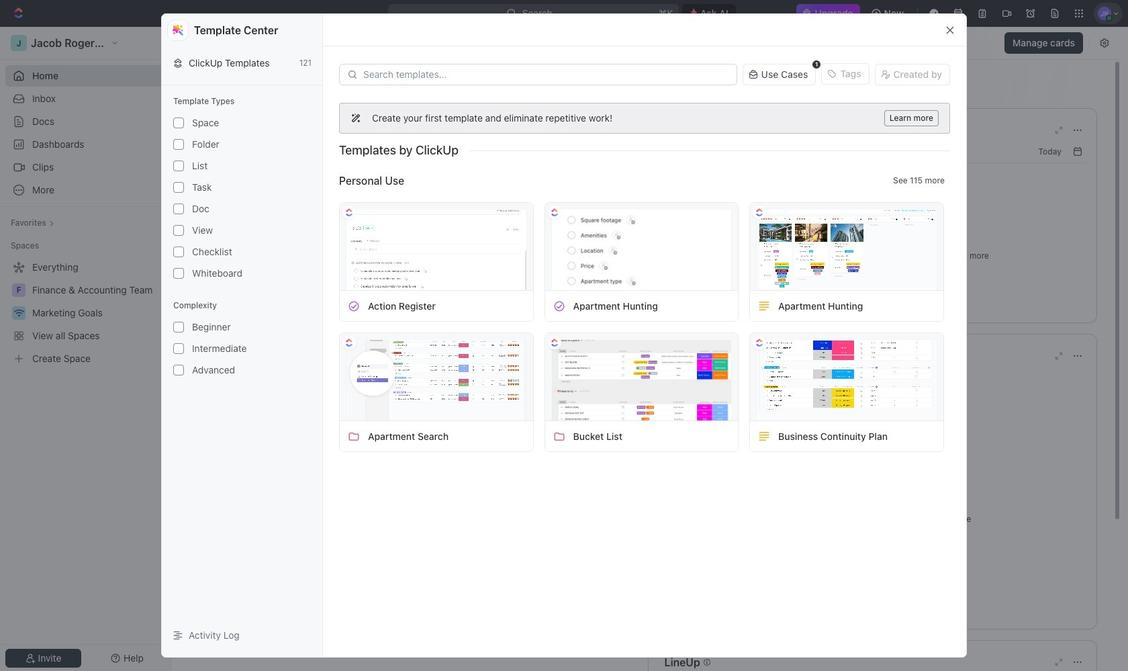 Task type: locate. For each thing, give the bounding box(es) containing it.
1 list template element from the top
[[759, 300, 771, 312]]

1 task template image from the left
[[348, 300, 360, 312]]

video image
[[205, 298, 214, 306]]

folder template element
[[348, 430, 360, 442], [553, 430, 565, 442]]

tree inside sidebar navigation
[[5, 257, 165, 370]]

None checkbox
[[173, 118, 184, 128], [173, 204, 184, 214], [173, 225, 184, 236], [173, 118, 184, 128], [173, 204, 184, 214], [173, 225, 184, 236]]

task template element
[[348, 300, 360, 312], [553, 300, 565, 312]]

1 horizontal spatial task template image
[[553, 300, 565, 312]]

2 task template element from the left
[[553, 300, 565, 312]]

None checkbox
[[173, 139, 184, 150], [173, 161, 184, 171], [173, 182, 184, 193], [173, 247, 184, 257], [173, 268, 184, 279], [173, 322, 184, 333], [173, 343, 184, 354], [173, 365, 184, 376], [173, 139, 184, 150], [173, 161, 184, 171], [173, 182, 184, 193], [173, 247, 184, 257], [173, 268, 184, 279], [173, 322, 184, 333], [173, 343, 184, 354], [173, 365, 184, 376]]

2 folder template element from the left
[[553, 430, 565, 442]]

tree
[[5, 257, 165, 370]]

2 task template image from the left
[[553, 300, 565, 312]]

1 horizontal spatial folder template element
[[553, 430, 565, 442]]

0 horizontal spatial folder template element
[[348, 430, 360, 442]]

list template element
[[759, 300, 771, 312], [759, 430, 771, 442]]

sidebar navigation
[[0, 27, 171, 671]]

0 horizontal spatial task template image
[[348, 300, 360, 312]]

1 horizontal spatial task template element
[[553, 300, 565, 312]]

0 vertical spatial list template element
[[759, 300, 771, 312]]

0 horizontal spatial task template element
[[348, 300, 360, 312]]

task template image
[[348, 300, 360, 312], [553, 300, 565, 312]]

1 vertical spatial list template element
[[759, 430, 771, 442]]



Task type: vqa. For each thing, say whether or not it's contained in the screenshot.
2nd List template element from the bottom
yes



Task type: describe. For each thing, give the bounding box(es) containing it.
Search templates... text field
[[364, 69, 730, 80]]

1 folder template element from the left
[[348, 430, 360, 442]]

list template image
[[759, 300, 771, 312]]

video image
[[205, 319, 214, 328]]

folder template image
[[553, 430, 565, 442]]

folder template image
[[348, 430, 360, 442]]

list template image
[[759, 430, 771, 442]]

1 task template element from the left
[[348, 300, 360, 312]]

2 list template element from the top
[[759, 430, 771, 442]]



